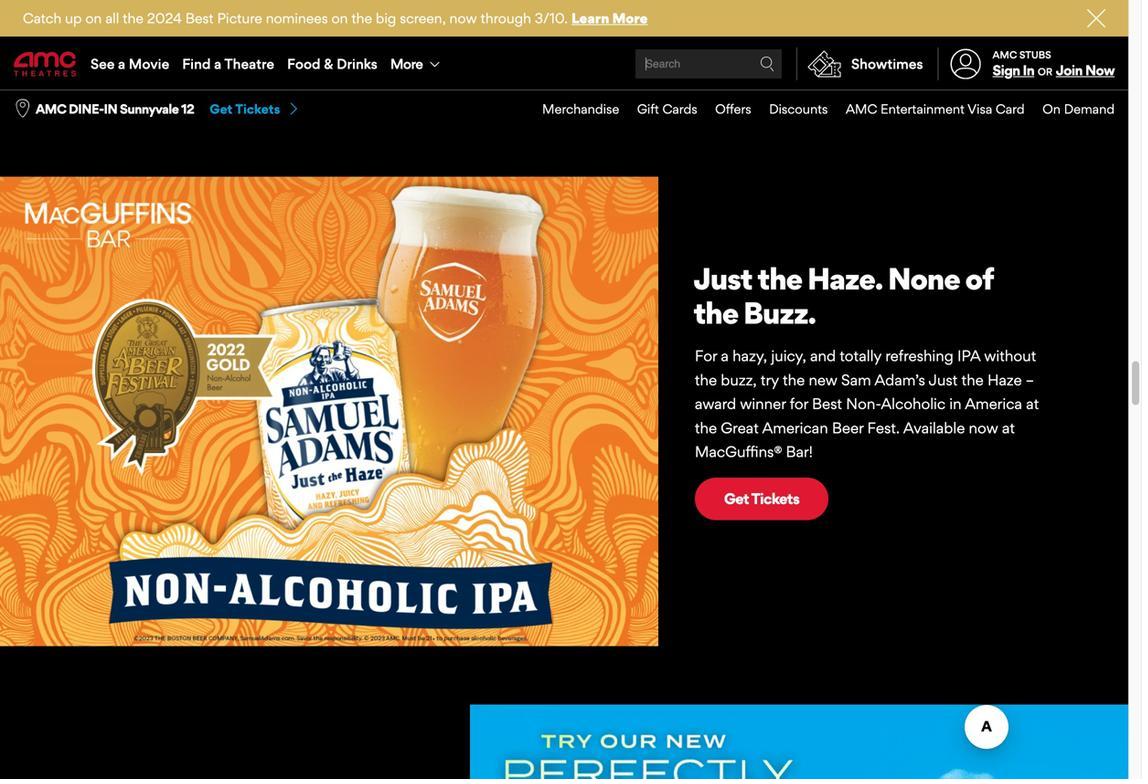 Task type: locate. For each thing, give the bounding box(es) containing it.
amc inside amc stubs sign in or join now
[[993, 49, 1017, 61]]

0 horizontal spatial on
[[85, 10, 102, 27]]

now
[[449, 10, 477, 27], [969, 419, 998, 437]]

and
[[810, 347, 836, 365]]

a
[[118, 55, 125, 72], [214, 55, 221, 72], [721, 347, 729, 365]]

0 vertical spatial get tickets
[[210, 101, 280, 117]]

get tickets down macguffins®
[[724, 490, 799, 508]]

1 vertical spatial more
[[390, 55, 423, 72]]

food
[[287, 55, 321, 72]]

the down for
[[695, 371, 717, 389]]

1 horizontal spatial more
[[612, 10, 648, 27]]

more down the 'screen,' at the top left of page
[[390, 55, 423, 72]]

1 horizontal spatial get
[[724, 490, 749, 508]]

amc inside button
[[36, 101, 66, 117]]

refreshing
[[885, 347, 954, 365]]

1 horizontal spatial on
[[331, 10, 348, 27]]

beer
[[832, 419, 863, 437]]

1 horizontal spatial best
[[812, 395, 842, 413]]

gift cards link
[[619, 91, 697, 128]]

1 vertical spatial at
[[1002, 419, 1015, 437]]

haze
[[987, 371, 1022, 389]]

amc for visa
[[846, 101, 877, 117]]

the down award
[[695, 419, 717, 437]]

0 horizontal spatial get tickets link
[[210, 101, 300, 118]]

alcoholic
[[881, 395, 946, 413]]

best right 2024
[[185, 10, 214, 27]]

on right nominees
[[331, 10, 348, 27]]

the
[[123, 10, 143, 27], [351, 10, 372, 27], [757, 261, 802, 297], [693, 295, 738, 332], [695, 371, 717, 389], [783, 371, 805, 389], [961, 371, 984, 389], [695, 419, 717, 437]]

–
[[1026, 371, 1034, 389]]

tickets down bar!
[[751, 490, 799, 508]]

tickets down theatre
[[235, 101, 280, 117]]

0 horizontal spatial get tickets
[[210, 101, 280, 117]]

best
[[185, 10, 214, 27], [812, 395, 842, 413]]

for a hazy, juicy, and totally refreshing ipa without the buzz, try the new sam adam's just the haze – award winner for best non-alcoholic in america at the great american beer fest. available now at macguffins® bar!
[[695, 347, 1039, 461]]

stubs
[[1019, 49, 1051, 61]]

1 vertical spatial get tickets
[[724, 490, 799, 508]]

0 vertical spatial just
[[693, 261, 752, 297]]

offers link
[[697, 91, 751, 128]]

0 vertical spatial menu
[[0, 38, 1128, 90]]

hazy,
[[732, 347, 767, 365]]

1 horizontal spatial just
[[929, 371, 958, 389]]

get down macguffins®
[[724, 490, 749, 508]]

more
[[612, 10, 648, 27], [390, 55, 423, 72]]

1 vertical spatial get tickets link
[[695, 478, 829, 521]]

amc up sign at the right top of page
[[993, 49, 1017, 61]]

the up for
[[693, 295, 738, 332]]

0 horizontal spatial amc
[[36, 101, 66, 117]]

the right all
[[123, 10, 143, 27]]

at down america
[[1002, 419, 1015, 437]]

in
[[1023, 62, 1034, 79]]

amc down showtimes link
[[846, 101, 877, 117]]

2 horizontal spatial amc
[[993, 49, 1017, 61]]

tickets
[[235, 101, 280, 117], [751, 490, 799, 508]]

1 horizontal spatial amc
[[846, 101, 877, 117]]

0 horizontal spatial more
[[390, 55, 423, 72]]

gift cards
[[637, 101, 697, 117]]

0 vertical spatial tickets
[[235, 101, 280, 117]]

0 vertical spatial now
[[449, 10, 477, 27]]

at
[[1026, 395, 1039, 413], [1002, 419, 1015, 437]]

menu
[[0, 38, 1128, 90], [524, 91, 1115, 128]]

1 horizontal spatial now
[[969, 419, 998, 437]]

a inside for a hazy, juicy, and totally refreshing ipa without the buzz, try the new sam adam's just the haze – award winner for best non-alcoholic in america at the great american beer fest. available now at macguffins® bar!
[[721, 347, 729, 365]]

on
[[85, 10, 102, 27], [331, 10, 348, 27]]

a right see
[[118, 55, 125, 72]]

1 horizontal spatial tickets
[[751, 490, 799, 508]]

amc for sign
[[993, 49, 1017, 61]]

1 on from the left
[[85, 10, 102, 27]]

1 vertical spatial menu
[[524, 91, 1115, 128]]

now right the 'screen,' at the top left of page
[[449, 10, 477, 27]]

great
[[721, 419, 759, 437]]

0 horizontal spatial best
[[185, 10, 214, 27]]

new
[[809, 371, 837, 389]]

0 vertical spatial more
[[612, 10, 648, 27]]

sunnyvale
[[120, 101, 179, 117]]

2 on from the left
[[331, 10, 348, 27]]

now down america
[[969, 419, 998, 437]]

try
[[761, 371, 779, 389]]

1 vertical spatial now
[[969, 419, 998, 437]]

winner
[[740, 395, 786, 413]]

macguffins®
[[695, 443, 782, 461]]

1 vertical spatial just
[[929, 371, 958, 389]]

showtimes image
[[797, 48, 851, 80]]

amc
[[993, 49, 1017, 61], [846, 101, 877, 117], [36, 101, 66, 117]]

scream unseen image
[[470, 0, 1128, 118]]

get
[[210, 101, 233, 117], [724, 490, 749, 508]]

showtimes
[[851, 55, 923, 72]]

just the haze. none of the buzz.
[[693, 261, 993, 332]]

more right learn
[[612, 10, 648, 27]]

best inside for a hazy, juicy, and totally refreshing ipa without the buzz, try the new sam adam's just the haze – award winner for best non-alcoholic in america at the great american beer fest. available now at macguffins® bar!
[[812, 395, 842, 413]]

get right 12
[[210, 101, 233, 117]]

amc entertainment visa card link
[[828, 91, 1025, 128]]

get tickets down theatre
[[210, 101, 280, 117]]

none
[[888, 261, 960, 297]]

dine-
[[69, 101, 104, 117]]

best down 'new'
[[812, 395, 842, 413]]

1 vertical spatial tickets
[[751, 490, 799, 508]]

amc left the dine-
[[36, 101, 66, 117]]

just
[[693, 261, 752, 297], [929, 371, 958, 389]]

just up for
[[693, 261, 752, 297]]

get tickets link down macguffins®
[[695, 478, 829, 521]]

visa
[[968, 101, 992, 117]]

the left big
[[351, 10, 372, 27]]

buzz,
[[721, 371, 757, 389]]

menu up merchandise link
[[0, 38, 1128, 90]]

on left all
[[85, 10, 102, 27]]

catch up on all the 2024 best picture nominees on the big screen, now through 3/10. learn more
[[23, 10, 648, 27]]

just inside "just the haze. none of the buzz."
[[693, 261, 752, 297]]

search the AMC website text field
[[643, 57, 760, 71]]

0 horizontal spatial get
[[210, 101, 233, 117]]

0 vertical spatial at
[[1026, 395, 1039, 413]]

for
[[695, 347, 717, 365]]

0 horizontal spatial just
[[693, 261, 752, 297]]

at down –
[[1026, 395, 1039, 413]]

amc logo image
[[14, 52, 78, 76], [14, 52, 78, 76]]

1 horizontal spatial get tickets link
[[695, 478, 829, 521]]

get tickets link down theatre
[[210, 101, 300, 118]]

menu down the showtimes 'image'
[[524, 91, 1115, 128]]

0 horizontal spatial at
[[1002, 419, 1015, 437]]

0 vertical spatial get tickets link
[[210, 101, 300, 118]]

a right find
[[214, 55, 221, 72]]

just up in on the bottom right of the page
[[929, 371, 958, 389]]

juicy,
[[771, 347, 806, 365]]

for
[[790, 395, 808, 413]]

america
[[965, 395, 1022, 413]]

more button
[[384, 38, 450, 90]]

a right for
[[721, 347, 729, 365]]

get tickets link
[[210, 101, 300, 118], [695, 478, 829, 521]]

0 horizontal spatial a
[[118, 55, 125, 72]]

the left haze.
[[757, 261, 802, 297]]

2 horizontal spatial a
[[721, 347, 729, 365]]

1 vertical spatial best
[[812, 395, 842, 413]]

card
[[996, 101, 1025, 117]]

1 horizontal spatial a
[[214, 55, 221, 72]]

food & drinks link
[[281, 38, 384, 90]]

now
[[1085, 62, 1115, 79]]

a inside 'link'
[[118, 55, 125, 72]]

menu containing more
[[0, 38, 1128, 90]]



Task type: describe. For each thing, give the bounding box(es) containing it.
gift
[[637, 101, 659, 117]]

1 horizontal spatial get tickets
[[724, 490, 799, 508]]

sam
[[841, 371, 871, 389]]

submit search icon image
[[760, 57, 775, 71]]

award
[[695, 395, 736, 413]]

movie
[[129, 55, 169, 72]]

amc for in
[[36, 101, 66, 117]]

cards
[[662, 101, 697, 117]]

merchandise
[[542, 101, 619, 117]]

amc dine-in sunnyvale 12 button
[[36, 100, 194, 118]]

a for theatre
[[214, 55, 221, 72]]

on demand
[[1042, 101, 1115, 117]]

amc entertainment visa card
[[846, 101, 1025, 117]]

find a theatre link
[[176, 38, 281, 90]]

merchandise link
[[524, 91, 619, 128]]

1 vertical spatial get
[[724, 490, 749, 508]]

non-
[[846, 395, 881, 413]]

showtimes link
[[796, 48, 923, 80]]

1 horizontal spatial at
[[1026, 395, 1039, 413]]

ipa
[[957, 347, 980, 365]]

menu containing merchandise
[[524, 91, 1115, 128]]

join
[[1056, 62, 1082, 79]]

bar!
[[786, 443, 813, 461]]

more inside button
[[390, 55, 423, 72]]

close this dialog image
[[1096, 724, 1115, 742]]

amc dine-in sunnyvale 12
[[36, 101, 194, 117]]

user profile image
[[940, 49, 991, 79]]

buzz.
[[743, 295, 815, 332]]

now inside for a hazy, juicy, and totally refreshing ipa without the buzz, try the new sam adam's just the haze – award winner for best non-alcoholic in america at the great american beer fest. available now at macguffins® bar!
[[969, 419, 998, 437]]

sign in button
[[993, 62, 1034, 79]]

discounts link
[[751, 91, 828, 128]]

fest.
[[867, 419, 900, 437]]

just inside for a hazy, juicy, and totally refreshing ipa without the buzz, try the new sam adam's just the haze – award winner for best non-alcoholic in america at the great american beer fest. available now at macguffins® bar!
[[929, 371, 958, 389]]

join now button
[[1056, 62, 1115, 79]]

available
[[903, 419, 965, 437]]

sign
[[993, 62, 1020, 79]]

screen,
[[400, 10, 446, 27]]

&
[[324, 55, 333, 72]]

through
[[481, 10, 531, 27]]

discounts
[[769, 101, 828, 117]]

a for hazy,
[[721, 347, 729, 365]]

demand
[[1064, 101, 1115, 117]]

all
[[105, 10, 119, 27]]

2024
[[147, 10, 182, 27]]

or
[[1038, 66, 1053, 78]]

catch
[[23, 10, 61, 27]]

american
[[762, 419, 828, 437]]

big
[[376, 10, 396, 27]]

nominees
[[266, 10, 328, 27]]

up
[[65, 10, 82, 27]]

find a theatre
[[182, 55, 274, 72]]

totally
[[840, 347, 881, 365]]

in
[[949, 395, 962, 413]]

the right try
[[783, 371, 805, 389]]

0 horizontal spatial now
[[449, 10, 477, 27]]

haze.
[[807, 261, 882, 297]]

adam's
[[875, 371, 925, 389]]

learn
[[571, 10, 609, 27]]

a for movie
[[118, 55, 125, 72]]

sign in or join amc stubs element
[[938, 38, 1115, 90]]

offers
[[715, 101, 751, 117]]

3/10.
[[535, 10, 568, 27]]

without
[[984, 347, 1036, 365]]

learn more link
[[571, 10, 648, 27]]

see a movie
[[91, 55, 169, 72]]

in
[[104, 101, 117, 117]]

of
[[965, 261, 993, 297]]

find
[[182, 55, 211, 72]]

see a movie link
[[84, 38, 176, 90]]

entertainment
[[881, 101, 965, 117]]

picture
[[217, 10, 262, 27]]

on demand link
[[1025, 91, 1115, 128]]

see
[[91, 55, 115, 72]]

12
[[181, 101, 194, 117]]

on
[[1042, 101, 1061, 117]]

0 horizontal spatial tickets
[[235, 101, 280, 117]]

the down ipa on the right top
[[961, 371, 984, 389]]

drinks
[[337, 55, 378, 72]]

food & drinks
[[287, 55, 378, 72]]

amc stubs sign in or join now
[[993, 49, 1115, 79]]

theatre
[[224, 55, 274, 72]]

0 vertical spatial best
[[185, 10, 214, 27]]

0 vertical spatial get
[[210, 101, 233, 117]]



Task type: vqa. For each thing, say whether or not it's contained in the screenshot.
Haze
yes



